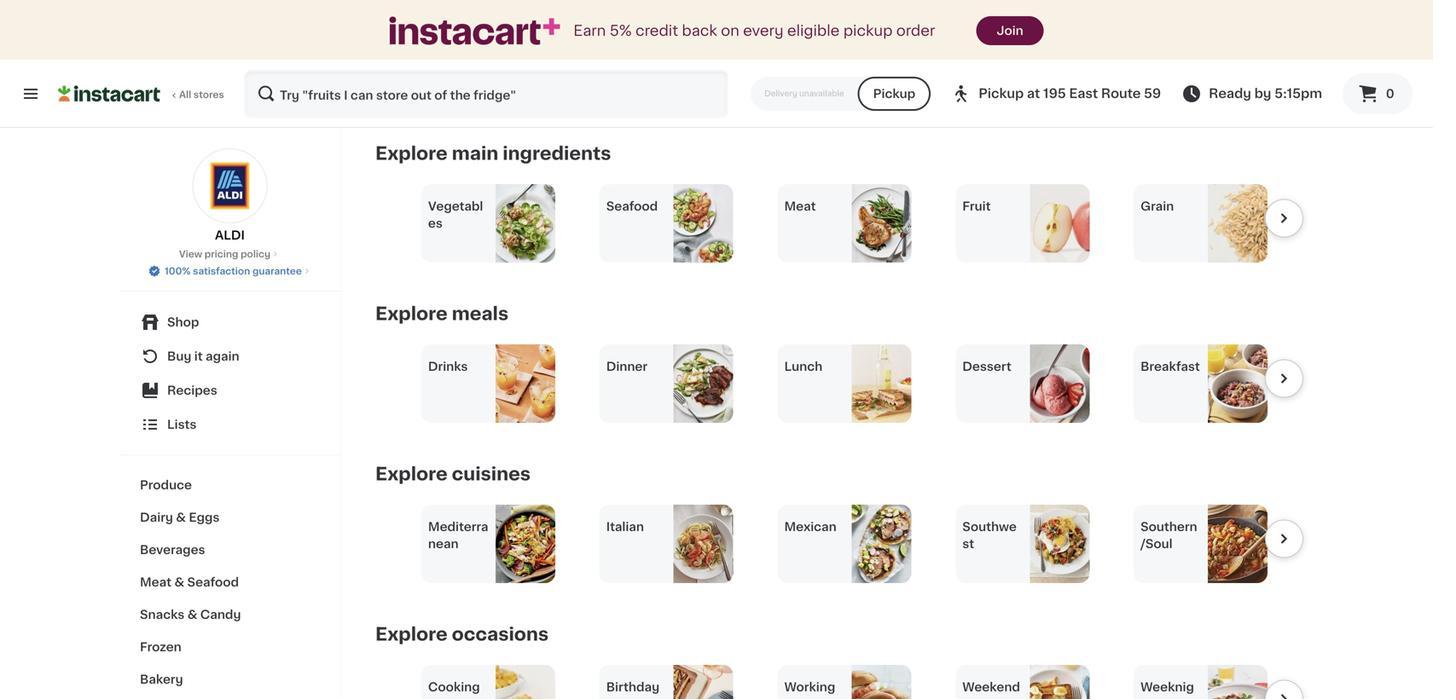 Task type: vqa. For each thing, say whether or not it's contained in the screenshot.
at
yes



Task type: describe. For each thing, give the bounding box(es) containing it.
breakfast link
[[1134, 345, 1268, 423]]

shop link
[[130, 305, 330, 340]]

recipes link
[[130, 374, 330, 408]]

snacks
[[140, 609, 185, 621]]

pricing
[[205, 250, 238, 259]]

weekend brunch link
[[956, 665, 1090, 700]]

lunch
[[784, 361, 823, 373]]

show
[[956, 33, 988, 45]]

dessert link
[[956, 345, 1090, 423]]

policy
[[241, 250, 271, 259]]

no
[[749, 14, 770, 29]]

pickup for pickup
[[873, 88, 916, 100]]

up
[[991, 33, 1006, 45]]

buy it again link
[[130, 340, 330, 374]]

nean
[[428, 538, 459, 550]]

when
[[771, 33, 805, 45]]

195
[[1043, 87, 1066, 100]]

weeknig h
[[1141, 682, 1194, 700]]

meat link
[[778, 184, 912, 263]]

dairy
[[140, 512, 173, 524]]

italian link
[[599, 505, 733, 584]]

aldi link
[[192, 148, 267, 244]]

save
[[834, 33, 862, 45]]

ready by 5:15pm
[[1209, 87, 1322, 100]]

dairy & eggs link
[[130, 502, 330, 534]]

working fro link
[[778, 665, 912, 700]]

5%
[[610, 23, 632, 38]]

vegetabl
[[428, 200, 483, 212]]

mediterra nean
[[428, 521, 488, 550]]

recipes,
[[865, 33, 913, 45]]

explore for explore cuisines
[[375, 465, 448, 483]]

/soul
[[1141, 538, 1173, 550]]

100% satisfaction guarantee button
[[148, 261, 312, 278]]

it
[[194, 351, 203, 363]]

mexican
[[784, 521, 837, 533]]

pickup
[[843, 23, 893, 38]]

1 vertical spatial seafood
[[187, 577, 239, 589]]

order
[[896, 23, 935, 38]]

view pricing policy link
[[179, 247, 281, 261]]

with
[[428, 699, 457, 700]]

aldi logo image
[[192, 148, 267, 224]]

cooking
[[428, 682, 480, 694]]

meat for meat
[[784, 200, 816, 212]]

cooking with kids
[[428, 682, 487, 700]]

southwe st link
[[956, 505, 1090, 584]]

by
[[1255, 87, 1271, 100]]

shop
[[167, 316, 199, 328]]

vegetabl es
[[428, 200, 483, 229]]

weekend brunch
[[963, 682, 1020, 700]]

you
[[809, 33, 831, 45]]

no saved recipes yet keep track of what's delicious. when you save recipes, they'll show up right here.
[[585, 14, 1070, 45]]

item carousel region for explore main ingredients
[[375, 184, 1303, 263]]

recipes
[[822, 14, 878, 29]]

snacks & candy link
[[130, 599, 330, 631]]

pickup at 195 east route 59 button
[[951, 70, 1161, 118]]

bakery
[[140, 674, 183, 686]]

guarantee
[[252, 267, 302, 276]]

seafood link
[[599, 184, 733, 263]]

what's
[[668, 33, 708, 45]]

southern
[[1141, 521, 1197, 533]]

explore main ingredients
[[375, 145, 611, 163]]

item carousel region for explore meals
[[375, 345, 1303, 423]]

on
[[721, 23, 739, 38]]

saved
[[774, 14, 818, 29]]

ready
[[1209, 87, 1251, 100]]

explore for explore meals
[[375, 305, 448, 323]]

here.
[[1040, 33, 1070, 45]]

explore for explore main ingredients
[[375, 145, 448, 163]]

snacks & candy
[[140, 609, 241, 621]]

5:15pm
[[1275, 87, 1322, 100]]

dinner link
[[599, 345, 733, 423]]

grain link
[[1134, 184, 1268, 263]]

working
[[784, 682, 835, 694]]

st
[[963, 538, 974, 550]]

birthday
[[606, 682, 659, 694]]

brunch
[[963, 699, 1007, 700]]

join
[[997, 25, 1023, 37]]

0
[[1386, 88, 1394, 100]]

every
[[743, 23, 784, 38]]



Task type: locate. For each thing, give the bounding box(es) containing it.
& down beverages
[[174, 577, 184, 589]]

dessert
[[963, 361, 1012, 373]]

all
[[179, 90, 191, 99]]

& for meat
[[174, 577, 184, 589]]

59
[[1144, 87, 1161, 100]]

service type group
[[751, 77, 931, 111]]

1 item carousel region from the top
[[375, 184, 1303, 263]]

pickup for pickup at 195 east route 59
[[979, 87, 1024, 100]]

lists link
[[130, 408, 330, 442]]

explore up mediterra in the left bottom of the page
[[375, 465, 448, 483]]

0 vertical spatial &
[[176, 512, 186, 524]]

pickup at 195 east route 59
[[979, 87, 1161, 100]]

item carousel region containing vegetabl es
[[375, 184, 1303, 263]]

meat & seafood link
[[130, 566, 330, 599]]

& for snacks
[[187, 609, 197, 621]]

all stores
[[179, 90, 224, 99]]

0 horizontal spatial meat
[[140, 577, 172, 589]]

southwe
[[963, 521, 1017, 533]]

item carousel region for explore cuisines
[[375, 505, 1303, 584]]

100%
[[165, 267, 191, 276]]

eggs
[[189, 512, 220, 524]]

0 vertical spatial seafood
[[606, 200, 658, 212]]

occasions
[[452, 626, 549, 644]]

fruit link
[[956, 184, 1090, 263]]

meals
[[452, 305, 509, 323]]

bakery link
[[130, 664, 330, 696]]

1 vertical spatial &
[[174, 577, 184, 589]]

& left 'candy'
[[187, 609, 197, 621]]

3 item carousel region from the top
[[375, 505, 1303, 584]]

0 button
[[1343, 73, 1413, 114]]

mediterra nean link
[[421, 505, 555, 584]]

explore
[[375, 145, 448, 163], [375, 305, 448, 323], [375, 465, 448, 483], [375, 626, 448, 644]]

item carousel region
[[375, 184, 1303, 263], [375, 345, 1303, 423], [375, 505, 1303, 584], [375, 665, 1303, 700]]

4 item carousel region from the top
[[375, 665, 1303, 700]]

ready by 5:15pm link
[[1182, 84, 1322, 104]]

view
[[179, 250, 202, 259]]

ingredients
[[503, 145, 611, 163]]

dinner
[[606, 361, 648, 373]]

earn 5% credit back on every eligible pickup order
[[573, 23, 935, 38]]

delicious.
[[711, 33, 768, 45]]

beverages link
[[130, 534, 330, 566]]

weeknig h link
[[1134, 665, 1268, 700]]

instacart plus icon image
[[389, 17, 560, 45]]

view pricing policy
[[179, 250, 271, 259]]

explore up "drinks"
[[375, 305, 448, 323]]

item carousel region for explore occasions
[[375, 665, 1303, 700]]

keep
[[585, 33, 616, 45]]

buy
[[167, 351, 191, 363]]

pickup down recipes,
[[873, 88, 916, 100]]

item carousel region containing mediterra nean
[[375, 505, 1303, 584]]

weeknig
[[1141, 682, 1194, 694]]

1 vertical spatial meat
[[140, 577, 172, 589]]

item carousel region containing drinks
[[375, 345, 1303, 423]]

kids
[[459, 699, 487, 700]]

produce link
[[130, 469, 330, 502]]

again
[[206, 351, 239, 363]]

instacart logo image
[[58, 84, 160, 104]]

meat for meat & seafood
[[140, 577, 172, 589]]

satisfaction
[[193, 267, 250, 276]]

None search field
[[244, 70, 729, 118]]

3 explore from the top
[[375, 465, 448, 483]]

frozen link
[[130, 631, 330, 664]]

grain
[[1141, 200, 1174, 212]]

explore left main
[[375, 145, 448, 163]]

0 horizontal spatial seafood
[[187, 577, 239, 589]]

dairy & eggs
[[140, 512, 220, 524]]

main
[[452, 145, 498, 163]]

explore meals
[[375, 305, 509, 323]]

beverages
[[140, 544, 205, 556]]

earn
[[573, 23, 606, 38]]

route
[[1101, 87, 1141, 100]]

lists
[[167, 419, 197, 431]]

meat inside item carousel region
[[784, 200, 816, 212]]

1 horizontal spatial pickup
[[979, 87, 1024, 100]]

100% satisfaction guarantee
[[165, 267, 302, 276]]

item carousel region containing cooking with kids
[[375, 665, 1303, 700]]

seafood inside item carousel region
[[606, 200, 658, 212]]

track
[[619, 33, 650, 45]]

vegetabl es link
[[421, 184, 555, 263]]

1 explore from the top
[[375, 145, 448, 163]]

frozen
[[140, 642, 181, 653]]

buy it again
[[167, 351, 239, 363]]

pickup inside popup button
[[979, 87, 1024, 100]]

pickup inside button
[[873, 88, 916, 100]]

east
[[1069, 87, 1098, 100]]

right
[[1009, 33, 1037, 45]]

credit
[[636, 23, 678, 38]]

1 horizontal spatial meat
[[784, 200, 816, 212]]

2 item carousel region from the top
[[375, 345, 1303, 423]]

2 explore from the top
[[375, 305, 448, 323]]

Search field
[[246, 72, 727, 116]]

& left eggs
[[176, 512, 186, 524]]

explore up cooking at the left bottom of page
[[375, 626, 448, 644]]

2 vertical spatial &
[[187, 609, 197, 621]]

of
[[653, 33, 665, 45]]

candy
[[200, 609, 241, 621]]

working fro
[[784, 682, 835, 700]]

aldi
[[215, 229, 245, 241]]

italian
[[606, 521, 644, 533]]

pickup button
[[858, 77, 931, 111]]

stores
[[194, 90, 224, 99]]

0 horizontal spatial pickup
[[873, 88, 916, 100]]

explore occasions
[[375, 626, 549, 644]]

mexican link
[[778, 505, 912, 584]]

1 horizontal spatial seafood
[[606, 200, 658, 212]]

breakfast
[[1141, 361, 1200, 373]]

0 vertical spatial meat
[[784, 200, 816, 212]]

& for dairy
[[176, 512, 186, 524]]

southern /soul
[[1141, 521, 1197, 550]]

pickup left at
[[979, 87, 1024, 100]]

southern /soul link
[[1134, 505, 1268, 584]]

back
[[682, 23, 717, 38]]

mediterra
[[428, 521, 488, 533]]

4 explore from the top
[[375, 626, 448, 644]]

explore for explore occasions
[[375, 626, 448, 644]]



